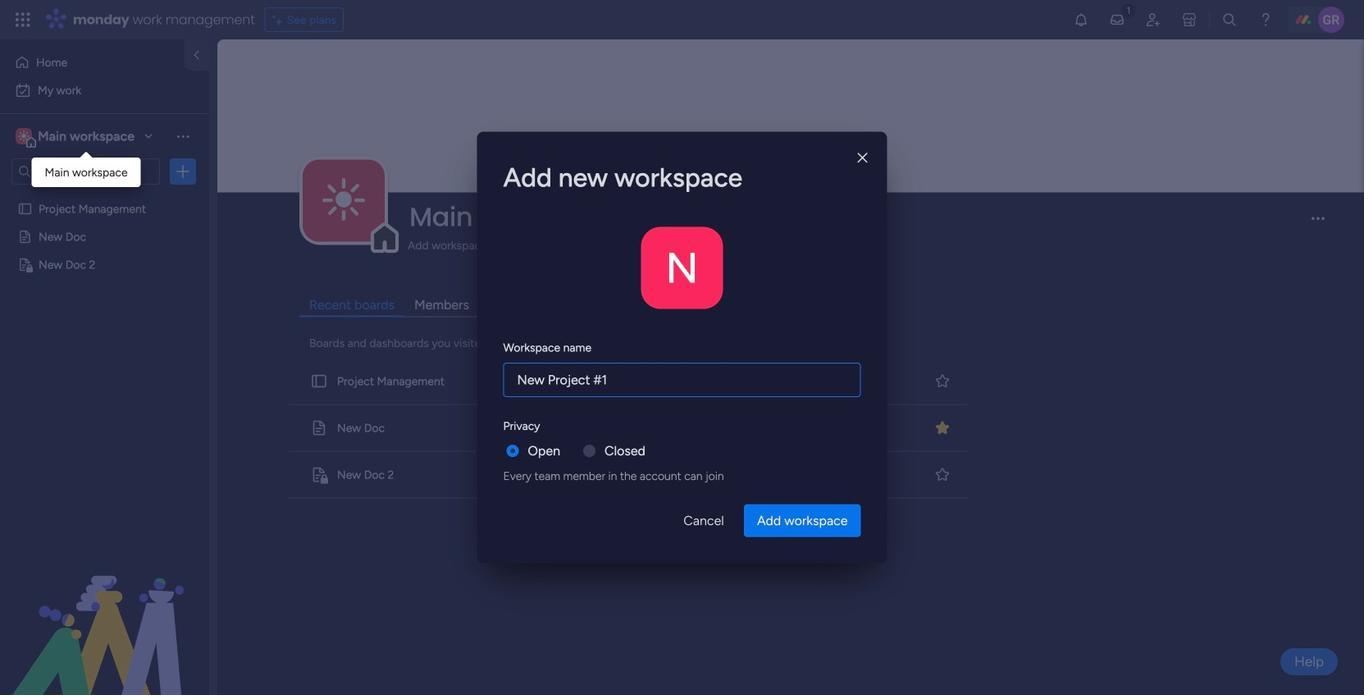 Task type: describe. For each thing, give the bounding box(es) containing it.
Search in workspace field
[[34, 162, 137, 181]]

Choose a name for your workspace field
[[504, 363, 861, 397]]

2 vertical spatial option
[[0, 194, 209, 197]]

quick search results list box
[[286, 358, 974, 498]]

1 image
[[1122, 1, 1137, 19]]

help image
[[1258, 11, 1275, 28]]

workspace selection element
[[16, 126, 137, 148]]

2 heading from the top
[[504, 339, 592, 356]]

search everything image
[[1222, 11, 1238, 28]]

invite members image
[[1146, 11, 1162, 28]]

select product image
[[15, 11, 31, 28]]

notifications image
[[1073, 11, 1090, 28]]

1 vertical spatial public board image
[[310, 419, 328, 437]]

1 heading from the top
[[504, 158, 861, 197]]



Task type: vqa. For each thing, say whether or not it's contained in the screenshot.
See plans image
yes



Task type: locate. For each thing, give the bounding box(es) containing it.
1 vertical spatial option
[[10, 77, 199, 103]]

public board image up private board icon
[[310, 419, 328, 437]]

monday marketplace image
[[1182, 11, 1198, 28]]

private board image
[[310, 466, 328, 484]]

public board image
[[17, 201, 33, 217], [310, 419, 328, 437]]

1 vertical spatial add to favorites image
[[935, 466, 951, 482]]

add to favorites image up remove from favorites image
[[935, 372, 951, 389]]

1 horizontal spatial public board image
[[310, 372, 328, 390]]

2 workspace image from the left
[[18, 127, 30, 145]]

public board image up private board image at left top
[[17, 201, 33, 217]]

3 heading from the top
[[504, 417, 540, 435]]

add to favorites image
[[935, 372, 951, 389], [935, 466, 951, 482]]

lottie animation image
[[0, 529, 209, 695]]

add to favorites image for the bottom public board icon
[[935, 372, 951, 389]]

None field
[[405, 200, 1298, 234]]

workspace image
[[641, 227, 723, 309]]

2 add to favorites image from the top
[[935, 466, 951, 482]]

2 vertical spatial heading
[[504, 417, 540, 435]]

1 workspace image from the left
[[16, 127, 32, 145]]

1 horizontal spatial public board image
[[310, 419, 328, 437]]

0 horizontal spatial public board image
[[17, 229, 33, 245]]

update feed image
[[1110, 11, 1126, 28]]

add to favorites image for private board icon
[[935, 466, 951, 482]]

0 vertical spatial option
[[10, 49, 175, 76]]

1 vertical spatial heading
[[504, 339, 592, 356]]

heading
[[504, 158, 861, 197], [504, 339, 592, 356], [504, 417, 540, 435]]

0 vertical spatial public board image
[[17, 201, 33, 217]]

lottie animation element
[[0, 529, 209, 695]]

see plans image
[[272, 10, 287, 29]]

0 vertical spatial add to favorites image
[[935, 372, 951, 389]]

list box
[[0, 192, 209, 500]]

0 vertical spatial public board image
[[17, 229, 33, 245]]

workspace image
[[16, 127, 32, 145], [18, 127, 30, 145]]

1 vertical spatial public board image
[[310, 372, 328, 390]]

remove from favorites image
[[935, 419, 951, 436]]

option
[[10, 49, 175, 76], [10, 77, 199, 103], [0, 194, 209, 197]]

0 horizontal spatial public board image
[[17, 201, 33, 217]]

greg robinson image
[[1319, 7, 1345, 33]]

add to favorites image down remove from favorites image
[[935, 466, 951, 482]]

0 vertical spatial heading
[[504, 158, 861, 197]]

close image
[[858, 152, 868, 164]]

public board image
[[17, 229, 33, 245], [310, 372, 328, 390]]

private board image
[[17, 257, 33, 272]]

1 add to favorites image from the top
[[935, 372, 951, 389]]



